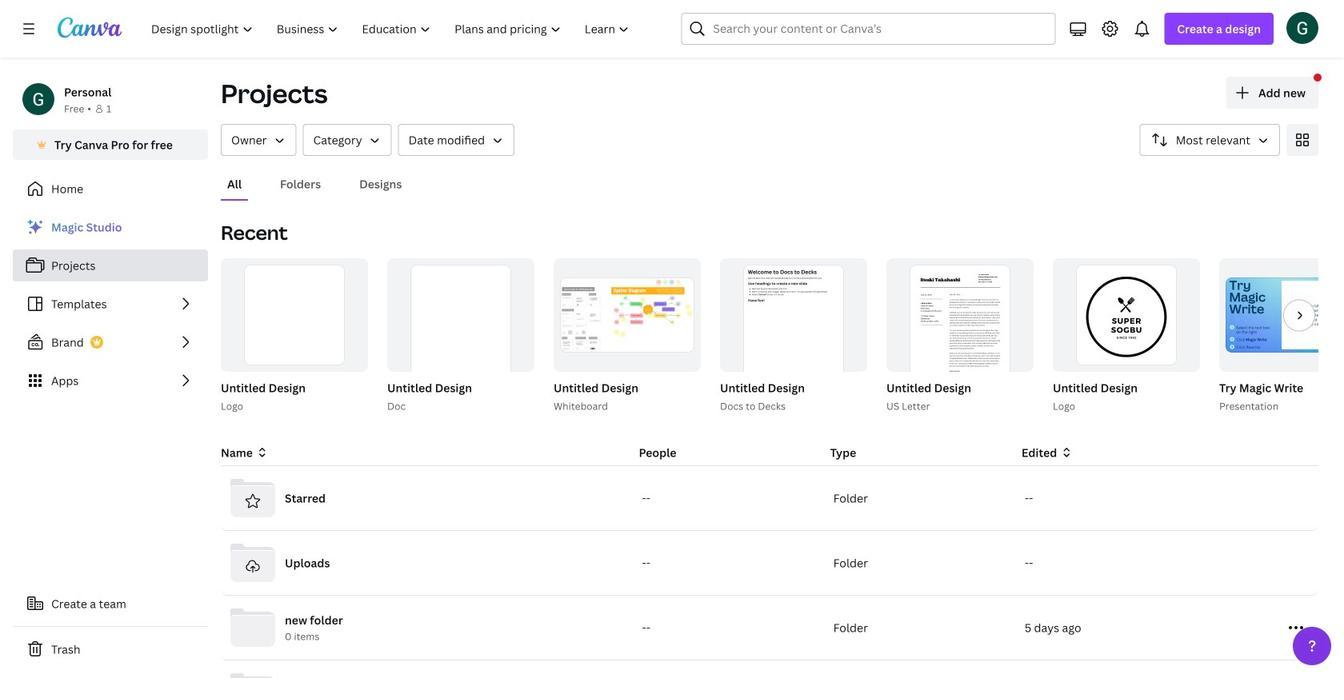 Task type: locate. For each thing, give the bounding box(es) containing it.
Search search field
[[713, 14, 1024, 44]]

3 group from the left
[[384, 258, 535, 415]]

group
[[218, 258, 368, 415], [221, 258, 368, 372], [384, 258, 535, 415], [387, 258, 535, 408], [551, 258, 701, 415], [554, 258, 701, 372], [717, 258, 867, 415], [720, 258, 867, 408], [883, 258, 1034, 415], [887, 258, 1034, 395], [1050, 258, 1200, 415], [1053, 258, 1200, 372], [1216, 258, 1344, 415], [1220, 258, 1344, 372]]

list
[[13, 211, 208, 397]]

2 group from the left
[[221, 258, 368, 372]]

14 group from the left
[[1220, 258, 1344, 372]]

top level navigation element
[[141, 13, 643, 45]]

6 group from the left
[[554, 258, 701, 372]]

Owner button
[[221, 124, 296, 156]]

9 group from the left
[[883, 258, 1034, 415]]

10 group from the left
[[887, 258, 1034, 395]]

4 group from the left
[[387, 258, 535, 408]]

8 group from the left
[[720, 258, 867, 408]]

Date modified button
[[398, 124, 515, 156]]

tooltip
[[1248, 599, 1338, 621]]

7 group from the left
[[717, 258, 867, 415]]

12 group from the left
[[1053, 258, 1200, 372]]

None search field
[[681, 13, 1056, 45]]



Task type: vqa. For each thing, say whether or not it's contained in the screenshot.
16
no



Task type: describe. For each thing, give the bounding box(es) containing it.
Sort by button
[[1140, 124, 1280, 156]]

Category button
[[303, 124, 392, 156]]

5 group from the left
[[551, 258, 701, 415]]

1 group from the left
[[218, 258, 368, 415]]

greg robinson image
[[1287, 12, 1319, 44]]

11 group from the left
[[1050, 258, 1200, 415]]

13 group from the left
[[1216, 258, 1344, 415]]



